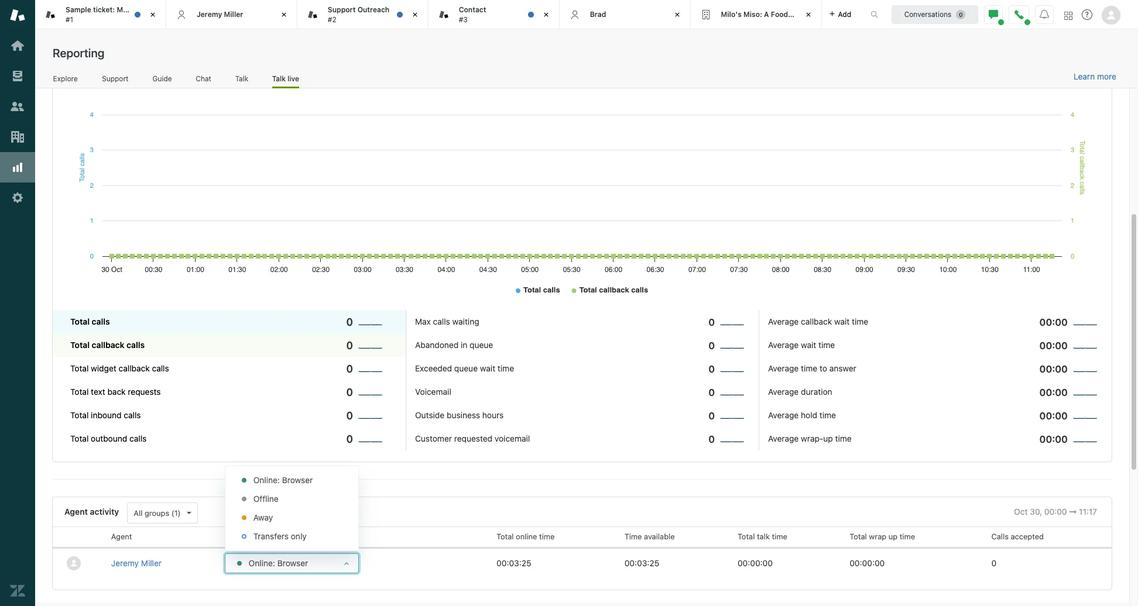 Task type: describe. For each thing, give the bounding box(es) containing it.
admin image
[[10, 190, 25, 206]]

learn more link
[[1074, 71, 1117, 82]]

talk live
[[272, 74, 299, 83]]

close image inside brad tab
[[671, 9, 683, 20]]

conversations
[[904, 10, 952, 18]]

a
[[764, 10, 769, 19]]

zendesk image
[[10, 584, 25, 599]]

button displays agent's chat status as online. image
[[989, 10, 998, 19]]

talk link
[[235, 74, 249, 87]]

sample ticket: meet the ticket #1
[[66, 5, 169, 24]]

reporting image
[[10, 160, 25, 175]]

foodlez
[[771, 10, 798, 19]]

milo's
[[721, 10, 742, 19]]

conversations button
[[892, 5, 978, 24]]

support for support
[[102, 74, 129, 83]]

#1
[[66, 15, 73, 24]]

tab containing support outreach
[[297, 0, 428, 29]]

guide link
[[152, 74, 172, 87]]

close image inside milo's miso: a foodlez subsidiary tab
[[803, 9, 814, 20]]

milo's miso: a foodlez subsidiary
[[721, 10, 837, 19]]

1 close image from the left
[[147, 9, 159, 20]]

talk for talk live
[[272, 74, 286, 83]]

jeremy miller tab
[[166, 0, 297, 29]]

explore
[[53, 74, 78, 83]]

1 close image from the left
[[409, 9, 421, 20]]

guide
[[153, 74, 172, 83]]

learn
[[1074, 71, 1095, 81]]

add button
[[822, 0, 858, 29]]

meet
[[117, 5, 134, 14]]

talk for talk
[[235, 74, 248, 83]]

organizations image
[[10, 129, 25, 145]]



Task type: vqa. For each thing, say whether or not it's contained in the screenshot.
rightmost BROADCAST
no



Task type: locate. For each thing, give the bounding box(es) containing it.
3 close image from the left
[[671, 9, 683, 20]]

support inside support outreach #2
[[328, 5, 356, 14]]

miller
[[224, 10, 243, 19]]

close image
[[147, 9, 159, 20], [278, 9, 290, 20]]

3 tab from the left
[[428, 0, 560, 29]]

brad tab
[[560, 0, 691, 29]]

close image left milo's
[[671, 9, 683, 20]]

chat
[[196, 74, 211, 83]]

contact #3
[[459, 5, 486, 24]]

reporting
[[53, 46, 104, 60]]

explore link
[[53, 74, 78, 87]]

learn more
[[1074, 71, 1117, 81]]

ticket
[[149, 5, 169, 14]]

2 close image from the left
[[540, 9, 552, 20]]

close image right outreach
[[409, 9, 421, 20]]

tab containing sample ticket: meet the ticket
[[35, 0, 169, 29]]

chat link
[[196, 74, 212, 87]]

0 horizontal spatial close image
[[147, 9, 159, 20]]

support
[[328, 5, 356, 14], [102, 74, 129, 83]]

1 talk from the left
[[235, 74, 248, 83]]

4 close image from the left
[[803, 9, 814, 20]]

0 vertical spatial support
[[328, 5, 356, 14]]

subsidiary
[[800, 10, 837, 19]]

contact
[[459, 5, 486, 14]]

views image
[[10, 69, 25, 84]]

#2
[[328, 15, 336, 24]]

customers image
[[10, 99, 25, 114]]

1 horizontal spatial close image
[[278, 9, 290, 20]]

jeremy
[[197, 10, 222, 19]]

close image left #2
[[278, 9, 290, 20]]

support for support outreach #2
[[328, 5, 356, 14]]

0 horizontal spatial support
[[102, 74, 129, 83]]

jeremy miller
[[197, 10, 243, 19]]

tab
[[35, 0, 169, 29], [297, 0, 428, 29], [428, 0, 560, 29]]

get started image
[[10, 38, 25, 53]]

get help image
[[1082, 9, 1093, 20]]

talk left live
[[272, 74, 286, 83]]

ticket:
[[93, 5, 115, 14]]

close image left brad
[[540, 9, 552, 20]]

support down reporting
[[102, 74, 129, 83]]

more
[[1097, 71, 1117, 81]]

support outreach #2
[[328, 5, 390, 24]]

1 vertical spatial support
[[102, 74, 129, 83]]

2 talk from the left
[[272, 74, 286, 83]]

1 tab from the left
[[35, 0, 169, 29]]

support up #2
[[328, 5, 356, 14]]

sample
[[66, 5, 91, 14]]

add
[[838, 10, 851, 18]]

the
[[136, 5, 147, 14]]

talk live link
[[272, 74, 299, 88]]

2 tab from the left
[[297, 0, 428, 29]]

close image
[[409, 9, 421, 20], [540, 9, 552, 20], [671, 9, 683, 20], [803, 9, 814, 20]]

tab containing contact
[[428, 0, 560, 29]]

close image right foodlez
[[803, 9, 814, 20]]

outreach
[[358, 5, 390, 14]]

support link
[[102, 74, 129, 87]]

tabs tab list
[[35, 0, 858, 29]]

1 horizontal spatial support
[[328, 5, 356, 14]]

main element
[[0, 0, 35, 607]]

close image inside jeremy miller 'tab'
[[278, 9, 290, 20]]

talk right chat at the left
[[235, 74, 248, 83]]

zendesk products image
[[1065, 11, 1073, 20]]

miso:
[[744, 10, 762, 19]]

zendesk support image
[[10, 8, 25, 23]]

live
[[288, 74, 299, 83]]

0 horizontal spatial talk
[[235, 74, 248, 83]]

milo's miso: a foodlez subsidiary tab
[[691, 0, 837, 29]]

#3
[[459, 15, 468, 24]]

brad
[[590, 10, 606, 19]]

1 horizontal spatial talk
[[272, 74, 286, 83]]

2 close image from the left
[[278, 9, 290, 20]]

talk
[[235, 74, 248, 83], [272, 74, 286, 83]]

close image right meet
[[147, 9, 159, 20]]

notifications image
[[1040, 10, 1049, 19]]



